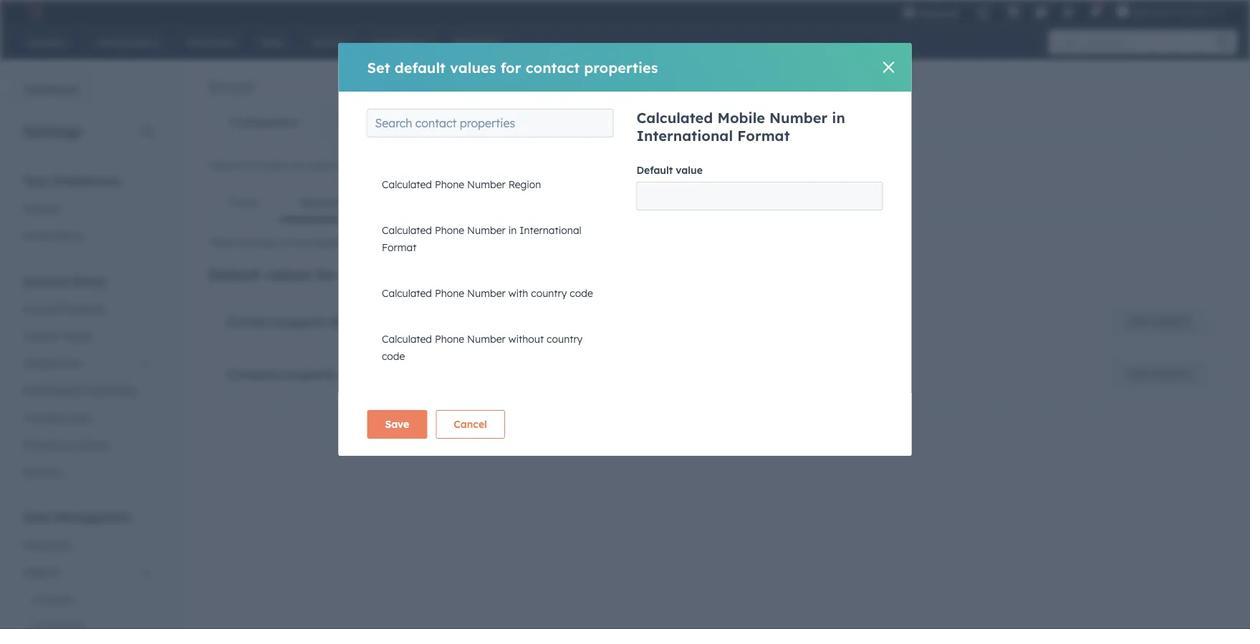 Task type: describe. For each thing, give the bounding box(es) containing it.
your preferences
[[23, 174, 120, 188]]

edit defaults button for company property defaults
[[1111, 360, 1210, 389]]

contact
[[526, 58, 580, 76]]

marketplaces image
[[1008, 6, 1021, 19]]

cancel
[[454, 419, 487, 431]]

property for contact
[[275, 315, 325, 330]]

it
[[547, 159, 554, 172]]

calculated for calculated mobile number in international format
[[637, 109, 713, 127]]

for inside dialog
[[501, 58, 521, 76]]

calculated mobile number in international format
[[637, 109, 846, 145]]

objects button
[[14, 559, 161, 587]]

account defaults
[[23, 303, 104, 315]]

be
[[296, 237, 308, 249]]

applied
[[311, 237, 347, 249]]

properties link
[[14, 532, 161, 559]]

default
[[395, 58, 446, 76]]

footer
[[229, 196, 260, 209]]

in inside calculated mobile number in international format
[[832, 109, 846, 127]]

settings
[[239, 237, 276, 249]]

setup
[[73, 274, 106, 288]]

security
[[23, 466, 61, 479]]

studios
[[1179, 5, 1212, 17]]

calculated phone number without country code
[[382, 333, 583, 363]]

dashboard link
[[0, 76, 88, 104]]

account setup
[[23, 274, 106, 288]]

tool
[[565, 396, 583, 409]]

default for default values for email personalization
[[209, 266, 261, 284]]

hubspot link
[[17, 3, 54, 20]]

phone for with
[[435, 287, 464, 300]]

cancel button
[[436, 411, 505, 439]]

number for calculated phone number country code
[[467, 133, 505, 145]]

configuration link
[[209, 105, 318, 140]]

0 vertical spatial email
[[375, 237, 401, 249]]

downloads
[[84, 385, 137, 397]]

campaign of last booking in meetings tool
[[382, 396, 583, 409]]

settings
[[23, 122, 81, 140]]

international for calculated mobile number in international format
[[637, 127, 733, 145]]

choose the data you want to display in your emails and customize how it should look.
[[209, 159, 612, 172]]

search button
[[1210, 30, 1238, 54]]

tracking code
[[23, 412, 90, 424]]

account setup element
[[14, 273, 161, 486]]

properties
[[23, 539, 71, 552]]

integrations button
[[14, 350, 161, 377]]

international for calculated phone number in international format
[[519, 224, 581, 237]]

want
[[310, 159, 333, 172]]

number for calculated phone number without country code
[[467, 333, 505, 346]]

contacts
[[32, 594, 74, 606]]

contact
[[226, 315, 271, 330]]

tracking for tracking code
[[23, 412, 63, 424]]

marketplace
[[23, 385, 82, 397]]

dialog containing set default values for contact properties
[[339, 43, 912, 457]]

marketplace downloads
[[23, 385, 137, 397]]

phone for country
[[435, 133, 464, 145]]

contacts link
[[14, 587, 161, 614]]

values inside dialog
[[450, 58, 496, 76]]

tara schultz image
[[1117, 5, 1130, 18]]

double opt-in
[[339, 116, 403, 129]]

& for privacy
[[60, 439, 68, 452]]

integrations
[[23, 357, 81, 370]]

these settings will be applied to all email types.
[[209, 237, 432, 249]]

general
[[23, 202, 60, 215]]

last
[[446, 396, 463, 409]]

to for applied
[[349, 237, 359, 249]]

opt-
[[375, 116, 395, 129]]

tracking link
[[658, 105, 739, 140]]

notifications image
[[1090, 6, 1102, 19]]

choose
[[209, 159, 244, 172]]

calculated phone number in international format
[[382, 224, 581, 254]]

Default value text field
[[637, 182, 883, 211]]

notifications link
[[14, 223, 161, 250]]

company
[[226, 368, 281, 382]]

data
[[23, 511, 51, 525]]

marketplace downloads link
[[14, 377, 161, 405]]

users & teams link
[[14, 323, 161, 350]]

calculated for calculated phone number country code
[[382, 133, 432, 145]]

menu containing apoptosis studios
[[895, 0, 1233, 28]]

help button
[[1029, 0, 1054, 23]]

Search HubSpot search field
[[1049, 30, 1225, 54]]

data
[[265, 159, 287, 172]]

teams
[[62, 330, 93, 343]]

emails
[[420, 159, 451, 172]]

calculated for calculated phone number without country code
[[382, 333, 432, 346]]

management
[[55, 511, 130, 525]]

personalization
[[300, 196, 376, 209]]

types.
[[404, 237, 432, 249]]

& for users
[[52, 330, 59, 343]]

double opt-in link
[[318, 105, 423, 140]]

types
[[611, 116, 638, 129]]

calculated for calculated phone number region
[[382, 178, 432, 191]]

number for calculated phone number region
[[467, 178, 505, 191]]

meetings
[[518, 396, 562, 409]]

the
[[247, 159, 262, 172]]

navigation for email
[[209, 105, 739, 140]]

edit for company property defaults
[[1129, 368, 1149, 381]]

phone for region
[[435, 178, 464, 191]]

configuration
[[229, 116, 298, 129]]

without
[[508, 333, 544, 346]]

privacy & consent link
[[14, 432, 161, 459]]



Task type: vqa. For each thing, say whether or not it's contained in the screenshot.
PHONE related to Region
yes



Task type: locate. For each thing, give the bounding box(es) containing it.
default down these
[[209, 266, 261, 284]]

country for with
[[531, 287, 567, 300]]

1 horizontal spatial default
[[637, 164, 673, 177]]

number down calculated phone number region
[[467, 224, 505, 237]]

values
[[450, 58, 496, 76], [266, 266, 312, 284]]

your
[[396, 159, 417, 172]]

email down "all"
[[341, 266, 381, 284]]

5 phone from the top
[[435, 333, 464, 346]]

default left value
[[637, 164, 673, 177]]

defaults
[[64, 303, 104, 315]]

1 vertical spatial property
[[285, 368, 335, 382]]

data management element
[[14, 510, 161, 630]]

country right with
[[531, 287, 567, 300]]

1 vertical spatial default
[[209, 266, 261, 284]]

code for calculated phone number with country code
[[570, 287, 593, 300]]

privacy
[[23, 439, 58, 452]]

calculated phone number country code
[[382, 133, 573, 145]]

0 vertical spatial to
[[336, 159, 346, 172]]

0 horizontal spatial international
[[519, 224, 581, 237]]

settings image
[[1062, 6, 1075, 19]]

email
[[209, 76, 254, 97]]

3 phone from the top
[[435, 224, 464, 237]]

0 vertical spatial tracking
[[679, 116, 719, 129]]

upgrade
[[919, 7, 959, 19]]

notifications button
[[1084, 0, 1108, 23]]

calculated inside calculated phone number in international format
[[382, 224, 432, 237]]

1 vertical spatial edit defaults
[[1129, 368, 1192, 381]]

country right without
[[547, 333, 583, 346]]

personalization
[[385, 266, 497, 284]]

0 horizontal spatial values
[[266, 266, 312, 284]]

0 vertical spatial edit
[[1129, 316, 1149, 329]]

0 horizontal spatial for
[[316, 266, 337, 284]]

1 horizontal spatial for
[[501, 58, 521, 76]]

number right mobile
[[770, 109, 828, 127]]

account for account setup
[[23, 274, 69, 288]]

edit defaults button
[[1111, 308, 1210, 337], [1111, 360, 1210, 389]]

0 vertical spatial international
[[637, 127, 733, 145]]

international down region
[[519, 224, 581, 237]]

in inside calculated phone number in international format
[[508, 224, 517, 237]]

1 vertical spatial international
[[519, 224, 581, 237]]

1 horizontal spatial values
[[450, 58, 496, 76]]

for down applied at top
[[316, 266, 337, 284]]

calculated down personalization
[[382, 287, 432, 300]]

menu
[[895, 0, 1233, 28]]

1 navigation from the top
[[209, 105, 739, 140]]

1 vertical spatial account
[[23, 303, 61, 315]]

tracking up privacy
[[23, 412, 63, 424]]

booking
[[466, 396, 504, 409]]

1 horizontal spatial to
[[349, 237, 359, 249]]

search image
[[1218, 36, 1231, 49]]

1 account from the top
[[23, 274, 69, 288]]

tracking inside tracking code "link"
[[23, 412, 63, 424]]

format up default value text field
[[738, 127, 790, 145]]

number left without
[[467, 333, 505, 346]]

number down customize
[[467, 178, 505, 191]]

value
[[676, 164, 703, 177]]

1 horizontal spatial international
[[637, 127, 733, 145]]

format right "all"
[[382, 242, 416, 254]]

code
[[570, 287, 593, 300], [382, 350, 405, 363]]

users & teams
[[23, 330, 93, 343]]

calculated right "all"
[[382, 224, 432, 237]]

number inside calculated phone number without country code
[[467, 333, 505, 346]]

1 horizontal spatial &
[[60, 439, 68, 452]]

0 vertical spatial property
[[275, 315, 325, 330]]

1 edit defaults button from the top
[[1111, 308, 1210, 337]]

will
[[279, 237, 294, 249]]

objects
[[23, 567, 59, 579]]

calculated up default value
[[637, 109, 713, 127]]

tracking up value
[[679, 116, 719, 129]]

1 vertical spatial &
[[60, 439, 68, 452]]

0 horizontal spatial &
[[52, 330, 59, 343]]

default
[[637, 164, 673, 177], [209, 266, 261, 284]]

values right default
[[450, 58, 496, 76]]

edit defaults for contact property defaults
[[1129, 316, 1192, 329]]

preferences
[[53, 174, 120, 188]]

number inside calculated mobile number in international format
[[770, 109, 828, 127]]

1 vertical spatial email
[[341, 266, 381, 284]]

edit defaults button for contact property defaults
[[1111, 308, 1210, 337]]

navigation for choose the data you want to display in your emails and customize how it should look.
[[209, 186, 1228, 221]]

account up the users
[[23, 303, 61, 315]]

1 vertical spatial tracking
[[23, 412, 63, 424]]

1 horizontal spatial format
[[738, 127, 790, 145]]

0 vertical spatial for
[[501, 58, 521, 76]]

2 edit defaults from the top
[[1129, 368, 1192, 381]]

format for phone
[[382, 242, 416, 254]]

calculated for calculated phone number in international format
[[382, 224, 432, 237]]

property down contact property defaults
[[285, 368, 335, 382]]

1 vertical spatial navigation
[[209, 186, 1228, 221]]

0 vertical spatial country
[[531, 287, 567, 300]]

number for calculated mobile number in international format
[[770, 109, 828, 127]]

1 vertical spatial edit
[[1129, 368, 1149, 381]]

consent
[[70, 439, 109, 452]]

1 vertical spatial values
[[266, 266, 312, 284]]

code right with
[[570, 287, 593, 300]]

& right the users
[[52, 330, 59, 343]]

calculated phone number with country code
[[382, 287, 593, 300]]

default for default value
[[637, 164, 673, 177]]

0 horizontal spatial tracking
[[23, 412, 63, 424]]

international up value
[[637, 127, 733, 145]]

defaults
[[329, 315, 375, 330], [1152, 316, 1192, 329], [339, 368, 386, 382], [1152, 368, 1192, 381]]

property right "contact"
[[275, 315, 325, 330]]

0 vertical spatial navigation
[[209, 105, 739, 140]]

properties
[[584, 58, 658, 76]]

1 vertical spatial for
[[316, 266, 337, 284]]

0 vertical spatial edit defaults
[[1129, 316, 1192, 329]]

for
[[501, 58, 521, 76], [316, 266, 337, 284]]

1 vertical spatial code
[[382, 350, 405, 363]]

tracking inside tracking 'link'
[[679, 116, 719, 129]]

users
[[23, 330, 49, 343]]

0 vertical spatial default
[[637, 164, 673, 177]]

double
[[339, 116, 372, 129]]

your
[[23, 174, 49, 188]]

to right 'want'
[[336, 159, 346, 172]]

2 edit from the top
[[1129, 368, 1149, 381]]

set
[[367, 58, 390, 76]]

country inside calculated phone number without country code
[[547, 333, 583, 346]]

phone for in
[[435, 224, 464, 237]]

2 phone from the top
[[435, 178, 464, 191]]

you
[[290, 159, 307, 172]]

campaign
[[382, 396, 431, 409]]

country
[[508, 133, 546, 145]]

phone down calculated phone number with country code
[[435, 333, 464, 346]]

edit defaults
[[1129, 316, 1192, 329], [1129, 368, 1192, 381]]

number for calculated phone number with country code
[[467, 287, 505, 300]]

your preferences element
[[14, 173, 161, 250]]

calculated inside calculated phone number without country code
[[382, 333, 432, 346]]

data management
[[23, 511, 130, 525]]

format for mobile
[[738, 127, 790, 145]]

phone right types.
[[435, 224, 464, 237]]

these
[[209, 237, 236, 249]]

notifications
[[23, 230, 84, 242]]

code
[[549, 133, 573, 145], [66, 412, 90, 424]]

company property defaults
[[226, 368, 386, 382]]

help image
[[1035, 6, 1048, 19]]

contact property defaults
[[226, 315, 375, 330]]

personalization link
[[280, 186, 396, 220]]

subscription types link
[[528, 105, 658, 140]]

international inside calculated mobile number in international format
[[637, 127, 733, 145]]

1 horizontal spatial code
[[549, 133, 573, 145]]

0 vertical spatial &
[[52, 330, 59, 343]]

code down subscription
[[549, 133, 573, 145]]

0 vertical spatial values
[[450, 58, 496, 76]]

0 horizontal spatial default
[[209, 266, 261, 284]]

country
[[531, 287, 567, 300], [547, 333, 583, 346]]

code inside "link"
[[66, 412, 90, 424]]

1 phone from the top
[[435, 133, 464, 145]]

1 vertical spatial format
[[382, 242, 416, 254]]

email right "all"
[[375, 237, 401, 249]]

subscriptions link
[[423, 105, 528, 140]]

default inside dialog
[[637, 164, 673, 177]]

code for calculated phone number without country code
[[382, 350, 405, 363]]

phone down personalization
[[435, 287, 464, 300]]

subscriptions
[[444, 116, 508, 129]]

calculated inside calculated mobile number in international format
[[637, 109, 713, 127]]

navigation containing configuration
[[209, 105, 739, 140]]

country for without
[[547, 333, 583, 346]]

all
[[362, 237, 373, 249]]

calculated up "campaign"
[[382, 333, 432, 346]]

apoptosis
[[1133, 5, 1176, 17]]

tracking
[[679, 116, 719, 129], [23, 412, 63, 424]]

navigation down value
[[209, 186, 1228, 221]]

phone up and
[[435, 133, 464, 145]]

calculated down your
[[382, 178, 432, 191]]

format inside calculated mobile number in international format
[[738, 127, 790, 145]]

to
[[336, 159, 346, 172], [349, 237, 359, 249]]

1 vertical spatial country
[[547, 333, 583, 346]]

0 horizontal spatial to
[[336, 159, 346, 172]]

should
[[556, 159, 587, 172]]

with
[[508, 287, 528, 300]]

account up the account defaults
[[23, 274, 69, 288]]

navigation
[[209, 105, 739, 140], [209, 186, 1228, 221]]

display
[[348, 159, 382, 172]]

close image
[[883, 62, 895, 73]]

navigation up and
[[209, 105, 739, 140]]

0 vertical spatial code
[[570, 287, 593, 300]]

number down subscriptions at left top
[[467, 133, 505, 145]]

to left "all"
[[349, 237, 359, 249]]

security link
[[14, 459, 161, 486]]

subscription
[[549, 116, 608, 129]]

dialog
[[339, 43, 912, 457]]

0 horizontal spatial format
[[382, 242, 416, 254]]

tracking for tracking
[[679, 116, 719, 129]]

1 vertical spatial code
[[66, 412, 90, 424]]

general link
[[14, 195, 161, 223]]

to for want
[[336, 159, 346, 172]]

subscription types
[[549, 116, 638, 129]]

look.
[[590, 159, 612, 172]]

1 vertical spatial edit defaults button
[[1111, 360, 1210, 389]]

phone down and
[[435, 178, 464, 191]]

account defaults link
[[14, 296, 161, 323]]

number inside calculated phone number in international format
[[467, 224, 505, 237]]

0 vertical spatial account
[[23, 274, 69, 288]]

4 phone from the top
[[435, 287, 464, 300]]

2 navigation from the top
[[209, 186, 1228, 221]]

property
[[275, 315, 325, 330], [285, 368, 335, 382]]

& right privacy
[[60, 439, 68, 452]]

number for calculated phone number in international format
[[467, 224, 505, 237]]

values down will on the left top
[[266, 266, 312, 284]]

1 horizontal spatial tracking
[[679, 116, 719, 129]]

format inside calculated phone number in international format
[[382, 242, 416, 254]]

phone for without
[[435, 333, 464, 346]]

code down the marketplace downloads at bottom left
[[66, 412, 90, 424]]

code up "campaign"
[[382, 350, 405, 363]]

code inside calculated phone number without country code
[[382, 350, 405, 363]]

1 horizontal spatial code
[[570, 287, 593, 300]]

how
[[525, 159, 544, 172]]

in
[[832, 109, 846, 127], [395, 116, 403, 129], [385, 159, 393, 172], [508, 224, 517, 237], [507, 396, 516, 409]]

Search contact properties search field
[[367, 109, 614, 138]]

0 horizontal spatial code
[[66, 412, 90, 424]]

number left with
[[467, 287, 505, 300]]

set default values for contact properties
[[367, 58, 658, 76]]

international inside calculated phone number in international format
[[519, 224, 581, 237]]

and
[[453, 159, 472, 172]]

apoptosis studios
[[1133, 5, 1212, 17]]

calculated
[[637, 109, 713, 127], [382, 133, 432, 145], [382, 178, 432, 191], [382, 224, 432, 237], [382, 287, 432, 300], [382, 333, 432, 346]]

1 vertical spatial to
[[349, 237, 359, 249]]

for left contact
[[501, 58, 521, 76]]

1 edit defaults from the top
[[1129, 316, 1192, 329]]

navigation containing footer
[[209, 186, 1228, 221]]

upgrade image
[[903, 6, 916, 19]]

2 account from the top
[[23, 303, 61, 315]]

customize
[[475, 159, 522, 172]]

0 horizontal spatial code
[[382, 350, 405, 363]]

phone
[[435, 133, 464, 145], [435, 178, 464, 191], [435, 224, 464, 237], [435, 287, 464, 300], [435, 333, 464, 346]]

0 vertical spatial code
[[549, 133, 573, 145]]

2 edit defaults button from the top
[[1111, 360, 1210, 389]]

calculated phone number region
[[382, 178, 541, 191]]

property for company
[[285, 368, 335, 382]]

&
[[52, 330, 59, 343], [60, 439, 68, 452]]

0 vertical spatial edit defaults button
[[1111, 308, 1210, 337]]

edit for contact property defaults
[[1129, 316, 1149, 329]]

hubspot image
[[26, 3, 43, 20]]

edit defaults for company property defaults
[[1129, 368, 1192, 381]]

calculated up your
[[382, 133, 432, 145]]

account for account defaults
[[23, 303, 61, 315]]

phone inside calculated phone number in international format
[[435, 224, 464, 237]]

save button
[[367, 411, 427, 439]]

0 vertical spatial format
[[738, 127, 790, 145]]

code inside dialog
[[549, 133, 573, 145]]

phone inside calculated phone number without country code
[[435, 333, 464, 346]]

apoptosis studios button
[[1108, 0, 1233, 23]]

calculated for calculated phone number with country code
[[382, 287, 432, 300]]

1 edit from the top
[[1129, 316, 1149, 329]]

calling icon image
[[977, 7, 990, 20]]

save
[[385, 419, 409, 431]]



